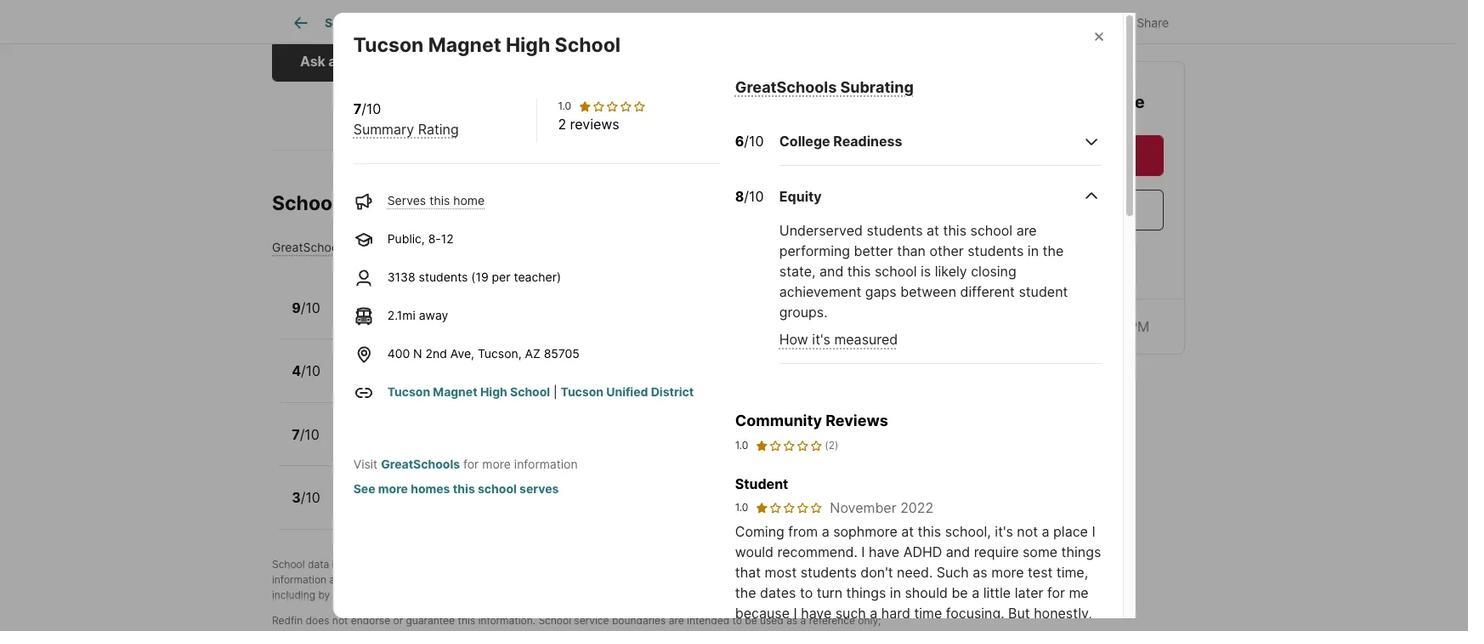 Task type: vqa. For each thing, say whether or not it's contained in the screenshot.
location
no



Task type: describe. For each thing, give the bounding box(es) containing it.
• right the 5
[[422, 310, 428, 325]]

• right 6-
[[404, 374, 411, 388]]

school inside school service boundaries are intended to be used as a reference only; they may change and are not
[[539, 614, 571, 627]]

0 vertical spatial schools
[[761, 573, 798, 586]]

3138
[[388, 269, 416, 284]]

school inside sam hughes elementary school public, prek-5 • serves this home • 0.7mi
[[506, 291, 552, 308]]

serves inside 7 /10 public, 8-12 • serves this home • 2.1mi
[[419, 437, 458, 451]]

be inside coming from a sophmore at this school, it's not a place i would recommend. i have adhd and require some things that most students don't need. such as more test time, the dates to turn things in should be a little later for me because i have such a hard time focusing. but honestly, the only reason i can't focus is because i have
[[952, 584, 968, 601]]

used
[[760, 614, 784, 627]]

400
[[388, 346, 410, 360]]

school down visit greatschools for more information
[[478, 481, 517, 496]]

/10 for 3 /10
[[301, 489, 320, 506]]

school inside first step, and conduct their own investigation to determine their desired schools or school districts, including by contacting and visiting the schools themselves.
[[814, 573, 845, 586]]

rating inside 7 /10 summary rating
[[418, 121, 459, 138]]

summary rating link
[[354, 121, 459, 138]]

for for greatschools
[[463, 457, 479, 471]]

buyers
[[693, 558, 726, 570]]

require
[[974, 543, 1019, 560]]

information.
[[478, 614, 536, 627]]

this down 'better'
[[848, 263, 871, 280]]

greatschools down 7 /10 public, 8-12 • serves this home • 2.1mi at the bottom of page
[[381, 457, 460, 471]]

guarantee
[[406, 614, 455, 627]]

step,
[[431, 573, 455, 586]]

own
[[546, 573, 566, 586]]

9:00
[[1035, 318, 1065, 335]]

not inside coming from a sophmore at this school, it's not a place i would recommend. i have adhd and require some things that most students don't need. such as more test time, the dates to turn things in should be a little later for me because i have such a hard time focusing. but honestly, the only reason i can't focus is because i have
[[1017, 523, 1038, 540]]

a up focusing.
[[972, 584, 980, 601]]

call button
[[436, 41, 606, 82]]

more right see
[[378, 481, 408, 496]]

as inside ", a nonprofit organization. redfin recommends buyers and renters use greatschools information and ratings as a"
[[387, 573, 398, 586]]

between
[[901, 283, 957, 300]]

i right place at bottom right
[[1092, 523, 1096, 540]]

/10 for 7 /10 public, 8-12 • serves this home • 2.1mi
[[300, 426, 320, 443]]

public, inside mansfeld middle school public, 6-8 • serves this home • 1.5mi
[[339, 374, 377, 388]]

1.5mi
[[525, 374, 553, 388]]

school up gaps
[[875, 263, 917, 280]]

/10 for 7 /10 summary rating
[[362, 100, 381, 117]]

the
[[1010, 92, 1042, 112]]

9
[[292, 299, 301, 316]]

0 horizontal spatial have
[[801, 605, 832, 622]]

• left 0.7mi
[[532, 310, 539, 325]]

and down , at bottom
[[458, 573, 476, 586]]

a right , at bottom
[[473, 558, 479, 570]]

(520) 999-3027 link
[[939, 237, 1164, 278]]

are inside underserved students at this school are performing better than other students in the state, and this school is likely closing achievement gaps between different student groups.
[[1017, 222, 1037, 239]]

this down visit greatschools for more information
[[453, 481, 475, 496]]

to inside coming from a sophmore at this school, it's not a place i would recommend. i have adhd and require some things that most students don't need. such as more test time, the dates to turn things in should be a little later for me because i have such a hard time focusing. but honestly, the only reason i can't focus is because i have
[[800, 584, 813, 601]]

1 vertical spatial rating 1.0 out of 5 element
[[755, 438, 824, 453]]

visiting
[[408, 588, 442, 601]]

middle
[[404, 355, 450, 372]]

open today: 9:00 am-6:00 pm
[[953, 318, 1150, 335]]

/10 for 9 /10
[[301, 299, 320, 316]]

a up recommend.
[[822, 523, 830, 540]]

(520) 999-3027 button
[[939, 237, 1164, 278]]

7 for 7 /10 summary rating
[[354, 100, 362, 117]]

0 vertical spatial by
[[388, 558, 400, 570]]

this up other
[[943, 222, 967, 239]]

for for out
[[351, 8, 372, 26]]

november
[[830, 499, 897, 516]]

is inside underserved students at this school are performing better than other students in the state, and this school is likely closing achievement gaps between different student groups.
[[921, 263, 931, 280]]

public, inside 7 /10 public, 8-12 • serves this home • 2.1mi
[[339, 437, 377, 451]]

serves this home link
[[388, 193, 485, 207]]

test
[[1028, 564, 1053, 581]]

be inside school service boundaries are intended to be used as a reference only; they may change and are not
[[745, 614, 758, 627]]

need.
[[897, 564, 933, 581]]

9 /10
[[292, 299, 320, 316]]

1.0 for november
[[735, 501, 749, 514]]

determine
[[646, 573, 695, 586]]

information for reach out for more information
[[417, 8, 504, 26]]

visit
[[354, 457, 378, 471]]

0 horizontal spatial it's
[[812, 331, 831, 348]]

a up some
[[1042, 523, 1050, 540]]

hughes
[[372, 291, 423, 308]]

1 vertical spatial because
[[934, 625, 989, 631]]

how it's measured link
[[780, 331, 898, 348]]

tucson unified district link
[[561, 384, 694, 399]]

school up closing
[[971, 222, 1013, 239]]

tucson,
[[478, 346, 522, 360]]

this inside 7 /10 public, 8-12 • serves this home • 2.1mi
[[461, 437, 482, 451]]

rating 1.0 out of 5 element for november 2022
[[755, 501, 824, 514]]

greatschools up step,
[[403, 558, 468, 570]]

6:00
[[1096, 318, 1125, 335]]

closing
[[971, 263, 1017, 280]]

does
[[306, 614, 330, 627]]

tucson magnet high school link
[[388, 384, 550, 399]]

other
[[930, 243, 964, 260]]

0 horizontal spatial because
[[735, 605, 790, 622]]

would
[[735, 543, 774, 560]]

2 their from the left
[[697, 573, 720, 586]]

and up desired
[[729, 558, 747, 570]]

request a tour button
[[939, 135, 1164, 176]]

data
[[308, 558, 329, 570]]

0 horizontal spatial not
[[332, 614, 348, 627]]

change
[[319, 629, 355, 631]]

greatschools down 'schools' at top left
[[272, 240, 348, 254]]

tucson right |
[[561, 384, 604, 399]]

(2)
[[825, 439, 839, 451]]

the inside underserved students at this school are performing better than other students in the state, and this school is likely closing achievement gaps between different student groups.
[[1043, 243, 1064, 260]]

students inside coming from a sophmore at this school, it's not a place i would recommend. i have adhd and require some things that most students don't need. such as more test time, the dates to turn things in should be a little later for me because i have such a hard time focusing. but honestly, the only reason i can't focus is because i have
[[801, 564, 857, 581]]

ave,
[[451, 346, 475, 360]]

away
[[419, 308, 449, 322]]

college readiness
[[780, 133, 903, 150]]

home inside mansfeld middle school public, 6-8 • serves this home • 1.5mi
[[480, 374, 511, 388]]

a inside school service boundaries are intended to be used as a reference only; they may change and are not
[[801, 614, 807, 627]]

students up than
[[867, 222, 923, 239]]

state,
[[780, 263, 816, 280]]

benedictine
[[1046, 92, 1145, 112]]

catalina
[[339, 482, 395, 499]]

call
[[508, 53, 533, 70]]

2.1mi inside tucson magnet high school dialog
[[388, 308, 416, 322]]

tucson magnet high school dialog
[[333, 13, 1136, 631]]

elementary
[[426, 291, 503, 308]]

school down visit greatschools for more information
[[486, 482, 532, 499]]

endorse
[[351, 614, 390, 627]]

how
[[780, 331, 809, 348]]

3
[[292, 489, 301, 506]]

2 vertical spatial are
[[379, 629, 394, 631]]

conduct
[[479, 573, 518, 586]]

school right call
[[555, 33, 621, 57]]

community
[[735, 412, 822, 430]]

1 horizontal spatial things
[[1062, 543, 1102, 560]]

out
[[322, 8, 347, 26]]

may
[[296, 629, 316, 631]]

intended
[[687, 614, 730, 627]]

per
[[492, 269, 511, 284]]

reach
[[272, 8, 319, 26]]

only
[[760, 625, 787, 631]]

1 their from the left
[[521, 573, 543, 586]]

this up public, 8-12 at the top
[[430, 193, 450, 207]]

high for tucson magnet high school | tucson unified district
[[480, 384, 507, 399]]

school left |
[[510, 384, 550, 399]]

college readiness button
[[780, 118, 1102, 166]]

, a nonprofit organization. redfin recommends buyers and renters use greatschools information and ratings as a
[[272, 558, 872, 586]]

honestly,
[[1034, 605, 1093, 622]]

12 inside 7 /10 public, 8-12 • serves this home • 2.1mi
[[393, 437, 406, 451]]

i up "reason"
[[794, 605, 797, 622]]

students up closing
[[968, 243, 1024, 260]]

share
[[1137, 15, 1169, 29]]

student
[[1019, 283, 1068, 300]]

performing
[[780, 243, 850, 260]]

boundaries
[[612, 614, 666, 627]]

pm
[[1129, 318, 1150, 335]]

equity button
[[780, 173, 1102, 221]]

but
[[1009, 605, 1030, 622]]

1 vertical spatial summary
[[351, 240, 404, 254]]

1 horizontal spatial have
[[869, 543, 900, 560]]

tour
[[1072, 147, 1099, 164]]

this inside sam hughes elementary school public, prek-5 • serves this home • 0.7mi
[[474, 310, 494, 325]]

8- inside 7 /10 public, 8-12 • serves this home • 2.1mi
[[380, 437, 393, 451]]

• left 1.5mi at the left bottom of the page
[[515, 374, 521, 388]]

0 horizontal spatial schools
[[464, 588, 501, 601]]

can't
[[846, 625, 877, 631]]

8- inside tucson magnet high school dialog
[[428, 231, 441, 246]]

subrating
[[841, 78, 914, 96]]

such
[[937, 564, 969, 581]]

magnet for tucson magnet high school | tucson unified district
[[433, 384, 478, 399]]

i down such
[[838, 625, 842, 631]]

place
[[1054, 523, 1089, 540]]

and up contacting
[[330, 573, 348, 586]]

turn
[[817, 584, 843, 601]]

home inside tucson magnet high school dialog
[[453, 193, 485, 207]]

reference
[[809, 614, 856, 627]]

ask a question button
[[272, 41, 425, 82]]

greatschools inside ", a nonprofit organization. redfin recommends buyers and renters use greatschools information and ratings as a"
[[807, 558, 872, 570]]

tucson magnet high school element
[[353, 13, 641, 57]]

1 vertical spatial 1.0
[[735, 439, 749, 451]]

7 for 7 /10 public, 8-12 • serves this home • 2.1mi
[[292, 426, 300, 443]]

a left first
[[401, 573, 406, 586]]

2 reviews
[[558, 116, 620, 133]]



Task type: locate. For each thing, give the bounding box(es) containing it.
public, down "sam"
[[339, 310, 377, 325]]

1 horizontal spatial for
[[463, 457, 479, 471]]

2 horizontal spatial for
[[1048, 584, 1066, 601]]

home inside sam hughes elementary school public, prek-5 • serves this home • 0.7mi
[[498, 310, 529, 325]]

(19
[[471, 269, 489, 284]]

2 vertical spatial high
[[398, 482, 429, 499]]

it's up require
[[995, 523, 1014, 540]]

how it's measured
[[780, 331, 898, 348]]

2
[[558, 116, 566, 133]]

not
[[1017, 523, 1038, 540], [332, 614, 348, 627], [397, 629, 413, 631]]

1 horizontal spatial it's
[[995, 523, 1014, 540]]

are up (520)
[[1017, 222, 1037, 239]]

this inside coming from a sophmore at this school, it's not a place i would recommend. i have adhd and require some things that most students don't need. such as more test time, the dates to turn things in should be a little later for me because i have such a hard time focusing. but honestly, the only reason i can't focus is because i have
[[918, 523, 942, 540]]

don't
[[861, 564, 893, 581]]

0 horizontal spatial for
[[351, 8, 372, 26]]

schools down renters
[[761, 573, 798, 586]]

1 horizontal spatial at
[[927, 222, 940, 239]]

at inside coming from a sophmore at this school, it's not a place i would recommend. i have adhd and require some things that most students don't need. such as more test time, the dates to turn things in should be a little later for me because i have such a hard time focusing. but honestly, the only reason i can't focus is because i have
[[902, 523, 914, 540]]

greatschools summary rating link
[[272, 240, 443, 254]]

as inside coming from a sophmore at this school, it's not a place i would recommend. i have adhd and require some things that most students don't need. such as more test time, the dates to turn things in should be a little later for me because i have such a hard time focusing. but honestly, the only reason i can't focus is because i have
[[973, 564, 988, 581]]

1 horizontal spatial to
[[733, 614, 742, 627]]

2.1mi away
[[388, 308, 449, 322]]

greatschools summary rating
[[272, 240, 443, 254]]

8 /10
[[735, 188, 764, 205]]

more inside coming from a sophmore at this school, it's not a place i would recommend. i have adhd and require some things that most students don't need. such as more test time, the dates to turn things in should be a little later for me because i have such a hard time focusing. but honestly, the only reason i can't focus is because i have
[[992, 564, 1024, 581]]

2 tab from the left
[[475, 3, 574, 43]]

8- up "greatschools" link
[[380, 437, 393, 451]]

12 inside tucson magnet high school dialog
[[441, 231, 454, 246]]

2 vertical spatial is
[[920, 625, 930, 631]]

2 vertical spatial have
[[1000, 625, 1031, 631]]

at inside underserved students at this school are performing better than other students in the state, and this school is likely closing achievement gaps between different student groups.
[[927, 222, 940, 239]]

be down such
[[952, 584, 968, 601]]

tucson for tucson magnet high school
[[353, 33, 424, 57]]

the
[[1043, 243, 1064, 260], [735, 584, 757, 601], [445, 588, 461, 601], [735, 625, 757, 631]]

more right search
[[375, 8, 414, 26]]

see more homes this school serves
[[354, 481, 559, 496]]

0 horizontal spatial to
[[633, 573, 643, 586]]

1 vertical spatial 8-
[[380, 437, 393, 451]]

2 horizontal spatial to
[[800, 584, 813, 601]]

and inside school service boundaries are intended to be used as a reference only; they may change and are not
[[358, 629, 376, 631]]

/10 left equity
[[744, 188, 764, 205]]

things up time,
[[1062, 543, 1102, 560]]

1 vertical spatial are
[[669, 614, 684, 627]]

sam hughes elementary school public, prek-5 • serves this home • 0.7mi
[[339, 291, 573, 325]]

summary inside 7 /10 summary rating
[[354, 121, 414, 138]]

redfin inside ", a nonprofit organization. redfin recommends buyers and renters use greatschools information and ratings as a"
[[594, 558, 625, 570]]

not up some
[[1017, 523, 1038, 540]]

at up other
[[927, 222, 940, 239]]

1 vertical spatial rating
[[408, 240, 443, 254]]

ask a question
[[300, 53, 397, 70]]

school up tucson magnet high school link
[[453, 355, 499, 372]]

•
[[422, 310, 428, 325], [532, 310, 539, 325], [404, 374, 411, 388], [515, 374, 521, 388], [409, 437, 416, 451], [520, 437, 527, 451]]

things down don't
[[847, 584, 886, 601]]

rating 1.0 out of 5 element up reviews on the top left of page
[[578, 99, 646, 113]]

0 vertical spatial information
[[417, 8, 504, 26]]

to right the intended
[[733, 614, 742, 627]]

to inside first step, and conduct their own investigation to determine their desired schools or school districts, including by contacting and visiting the schools themselves.
[[633, 573, 643, 586]]

0 vertical spatial is
[[921, 263, 931, 280]]

students up elementary
[[419, 269, 468, 284]]

contacting
[[333, 588, 384, 601]]

or
[[801, 573, 811, 586], [393, 614, 403, 627]]

3 tab from the left
[[574, 3, 638, 43]]

0 horizontal spatial their
[[521, 573, 543, 586]]

1 horizontal spatial their
[[697, 573, 720, 586]]

8 inside tucson magnet high school dialog
[[735, 188, 744, 205]]

8 inside mansfeld middle school public, 6-8 • serves this home • 1.5mi
[[393, 374, 401, 388]]

0 vertical spatial summary
[[354, 121, 414, 138]]

1 vertical spatial 7
[[292, 426, 300, 443]]

0 horizontal spatial 8
[[393, 374, 401, 388]]

1 horizontal spatial 8
[[735, 188, 744, 205]]

tab
[[384, 3, 475, 43], [475, 3, 574, 43], [574, 3, 638, 43], [638, 3, 734, 43], [734, 3, 816, 43]]

some
[[1023, 543, 1058, 560]]

information for visit greatschools for more information
[[514, 457, 578, 471]]

serves inside tucson magnet high school dialog
[[388, 193, 426, 207]]

in inside coming from a sophmore at this school, it's not a place i would recommend. i have adhd and require some things that most students don't need. such as more test time, the dates to turn things in should be a little later for me because i have such a hard time focusing. but honestly, the only reason i can't focus is because i have
[[890, 584, 901, 601]]

or right endorse
[[393, 614, 403, 627]]

0 horizontal spatial at
[[902, 523, 914, 540]]

0 horizontal spatial 7
[[292, 426, 300, 443]]

0 vertical spatial or
[[801, 573, 811, 586]]

0 vertical spatial 12
[[441, 231, 454, 246]]

2nd
[[426, 346, 447, 360]]

they
[[272, 629, 293, 631]]

are left the intended
[[669, 614, 684, 627]]

students
[[867, 222, 923, 239], [968, 243, 1024, 260], [419, 269, 468, 284], [801, 564, 857, 581]]

1 vertical spatial in
[[890, 584, 901, 601]]

8 down 400
[[393, 374, 401, 388]]

than
[[897, 243, 926, 260]]

more up little on the right bottom
[[992, 564, 1024, 581]]

2 horizontal spatial are
[[1017, 222, 1037, 239]]

rating 1.0 out of 5 element down community
[[755, 438, 824, 453]]

6 /10
[[735, 133, 764, 150]]

2.1mi up serves
[[530, 437, 558, 451]]

their up themselves.
[[521, 573, 543, 586]]

is inside coming from a sophmore at this school, it's not a place i would recommend. i have adhd and require some things that most students don't need. such as more test time, the dates to turn things in should be a little later for me because i have such a hard time focusing. but honestly, the only reason i can't focus is because i have
[[920, 625, 930, 631]]

coming
[[735, 523, 785, 540]]

2 horizontal spatial not
[[1017, 523, 1038, 540]]

school down themselves.
[[539, 614, 571, 627]]

1 vertical spatial redfin
[[272, 614, 303, 627]]

information inside tucson magnet high school dialog
[[514, 457, 578, 471]]

school,
[[945, 523, 991, 540]]

rating 1.0 out of 5 element up from
[[755, 501, 824, 514]]

mansfeld
[[339, 355, 401, 372]]

open
[[953, 318, 988, 335]]

2.1mi inside 7 /10 public, 8-12 • serves this home • 2.1mi
[[530, 437, 558, 451]]

underserved students at this school are performing better than other students in the state, and this school is likely closing achievement gaps between different student groups.
[[780, 222, 1068, 321]]

0 horizontal spatial be
[[745, 614, 758, 627]]

summary down question
[[354, 121, 414, 138]]

1 tab from the left
[[384, 3, 475, 43]]

0 vertical spatial for
[[351, 8, 372, 26]]

1 vertical spatial by
[[318, 588, 330, 601]]

1 vertical spatial 12
[[393, 437, 406, 451]]

in inside underserved students at this school are performing better than other students in the state, and this school is likely closing achievement gaps between different student groups.
[[1028, 243, 1039, 260]]

0 vertical spatial 1.0
[[558, 99, 571, 112]]

/10 for 6 /10
[[744, 133, 764, 150]]

student
[[735, 475, 789, 492]]

are down endorse
[[379, 629, 394, 631]]

1 vertical spatial information
[[514, 457, 578, 471]]

the inside first step, and conduct their own investigation to determine their desired schools or school districts, including by contacting and visiting the schools themselves.
[[445, 588, 461, 601]]

0 vertical spatial redfin
[[594, 558, 625, 570]]

search link
[[291, 13, 366, 33]]

0 vertical spatial because
[[735, 605, 790, 622]]

0 vertical spatial things
[[1062, 543, 1102, 560]]

public, up 3138
[[388, 231, 425, 246]]

tucson down reach out for more information
[[353, 33, 424, 57]]

2 horizontal spatial as
[[973, 564, 988, 581]]

1 vertical spatial things
[[847, 584, 886, 601]]

readiness
[[834, 133, 903, 150]]

or inside first step, and conduct their own investigation to determine their desired schools or school districts, including by contacting and visiting the schools themselves.
[[801, 573, 811, 586]]

request a tour
[[1004, 147, 1099, 164]]

community reviews
[[735, 412, 889, 430]]

1 horizontal spatial are
[[669, 614, 684, 627]]

school data is provided by greatschools
[[272, 558, 468, 570]]

1.0 up 2
[[558, 99, 571, 112]]

by up does
[[318, 588, 330, 601]]

the benedictine
[[1010, 92, 1145, 112]]

serves up public, 8-12 at the top
[[388, 193, 426, 207]]

little
[[984, 584, 1011, 601]]

0 vertical spatial rating
[[418, 121, 459, 138]]

1 vertical spatial 2.1mi
[[530, 437, 558, 451]]

public, down mansfeld
[[339, 374, 377, 388]]

1 horizontal spatial by
[[388, 558, 400, 570]]

i down sophmore
[[862, 543, 865, 560]]

a inside button
[[1061, 147, 1069, 164]]

not inside school service boundaries are intended to be used as a reference only; they may change and are not
[[397, 629, 413, 631]]

0 vertical spatial 7
[[354, 100, 362, 117]]

most
[[765, 564, 797, 581]]

this up adhd
[[918, 523, 942, 540]]

a up can't
[[870, 605, 878, 622]]

4 tab from the left
[[638, 3, 734, 43]]

1 vertical spatial is
[[332, 558, 340, 570]]

as down require
[[973, 564, 988, 581]]

search tab list
[[272, 0, 830, 43]]

have up don't
[[869, 543, 900, 560]]

because down focusing.
[[934, 625, 989, 631]]

high for tucson magnet high school
[[506, 33, 550, 57]]

1 vertical spatial or
[[393, 614, 403, 627]]

catalina high magnet school
[[339, 482, 532, 499]]

1 vertical spatial be
[[745, 614, 758, 627]]

focusing.
[[946, 605, 1005, 622]]

their down the "buyers"
[[697, 573, 720, 586]]

am-
[[1069, 318, 1096, 335]]

1 horizontal spatial 8-
[[428, 231, 441, 246]]

call link
[[436, 41, 606, 82]]

and down endorse
[[358, 629, 376, 631]]

7 inside 7 /10 public, 8-12 • serves this home • 2.1mi
[[292, 426, 300, 443]]

1 horizontal spatial because
[[934, 625, 989, 631]]

0 horizontal spatial 12
[[393, 437, 406, 451]]

more up see more homes this school serves
[[482, 457, 511, 471]]

for up see more homes this school serves
[[463, 457, 479, 471]]

in left 999-
[[1028, 243, 1039, 260]]

3 /10
[[292, 489, 320, 506]]

400 n 2nd ave, tucson, az 85705
[[388, 346, 580, 360]]

2 horizontal spatial have
[[1000, 625, 1031, 631]]

|
[[554, 384, 558, 399]]

ratings
[[350, 573, 384, 586]]

1 horizontal spatial 7
[[354, 100, 362, 117]]

5 tab from the left
[[734, 3, 816, 43]]

home
[[453, 193, 485, 207], [498, 310, 529, 325], [480, 374, 511, 388], [485, 437, 517, 451]]

2022
[[901, 499, 934, 516]]

to inside school service boundaries are intended to be used as a reference only; they may change and are not
[[733, 614, 742, 627]]

district
[[651, 384, 694, 399]]

0 horizontal spatial are
[[379, 629, 394, 631]]

1 vertical spatial 8
[[393, 374, 401, 388]]

0 vertical spatial at
[[927, 222, 940, 239]]

1 horizontal spatial be
[[952, 584, 968, 601]]

home up public, 8-12 at the top
[[453, 193, 485, 207]]

to
[[633, 573, 643, 586], [800, 584, 813, 601], [733, 614, 742, 627]]

this down elementary
[[474, 310, 494, 325]]

/10 for 8 /10
[[744, 188, 764, 205]]

serves inside mansfeld middle school public, 6-8 • serves this home • 1.5mi
[[414, 374, 453, 388]]

/10 for 4 /10
[[301, 362, 321, 379]]

as
[[973, 564, 988, 581], [387, 573, 398, 586], [787, 614, 798, 627]]

this right guarantee
[[458, 614, 476, 627]]

different
[[961, 283, 1015, 300]]

greatschools subrating
[[735, 78, 914, 96]]

districts,
[[848, 573, 890, 586]]

1.0 for 2
[[558, 99, 571, 112]]

this up visit greatschools for more information
[[461, 437, 482, 451]]

this inside mansfeld middle school public, 6-8 • serves this home • 1.5mi
[[456, 374, 477, 388]]

information up tucson magnet high school
[[417, 8, 504, 26]]

2 vertical spatial rating 1.0 out of 5 element
[[755, 501, 824, 514]]

12
[[441, 231, 454, 246], [393, 437, 406, 451]]

4 /10
[[292, 362, 321, 379]]

coming from a sophmore at this school, it's not a place i would recommend. i have adhd and require some things that most students don't need. such as more test time, the dates to turn things in should be a little later for me because i have such a hard time focusing. but honestly, the only reason i can't focus is because i have 
[[735, 523, 1102, 631]]

for inside coming from a sophmore at this school, it's not a place i would recommend. i have adhd and require some things that most students don't need. such as more test time, the dates to turn things in should be a little later for me because i have such a hard time focusing. but honestly, the only reason i can't focus is because i have
[[1048, 584, 1066, 601]]

visit greatschools for more information
[[354, 457, 578, 471]]

is right data
[[332, 558, 340, 570]]

1 horizontal spatial schools
[[761, 573, 798, 586]]

ask
[[300, 53, 326, 70]]

information inside ", a nonprofit organization. redfin recommends buyers and renters use greatschools information and ratings as a"
[[272, 573, 327, 586]]

tucson inside tucson magnet high school element
[[353, 33, 424, 57]]

0 horizontal spatial 8-
[[380, 437, 393, 451]]

and inside underserved students at this school are performing better than other students in the state, and this school is likely closing achievement gaps between different student groups.
[[820, 263, 844, 280]]

a left tour
[[1061, 147, 1069, 164]]

students up turn
[[801, 564, 857, 581]]

it's inside coming from a sophmore at this school, it's not a place i would recommend. i have adhd and require some things that most students don't need. such as more test time, the dates to turn things in should be a little later for me because i have such a hard time focusing. but honestly, the only reason i can't focus is because i have
[[995, 523, 1014, 540]]

only;
[[858, 614, 881, 627]]

1 horizontal spatial information
[[417, 8, 504, 26]]

a left reference
[[801, 614, 807, 627]]

2 horizontal spatial information
[[514, 457, 578, 471]]

first
[[409, 573, 428, 586]]

public, inside tucson magnet high school dialog
[[388, 231, 425, 246]]

and up the redfin does not endorse or guarantee this information.
[[387, 588, 405, 601]]

0 vertical spatial have
[[869, 543, 900, 560]]

0 vertical spatial 8-
[[428, 231, 441, 246]]

and inside coming from a sophmore at this school, it's not a place i would recommend. i have adhd and require some things that most students don't need. such as more test time, the dates to turn things in should be a little later for me because i have such a hard time focusing. but honestly, the only reason i can't focus is because i have
[[946, 543, 970, 560]]

2 vertical spatial information
[[272, 573, 327, 586]]

that
[[735, 564, 761, 581]]

for up honestly,
[[1048, 584, 1066, 601]]

0 horizontal spatial or
[[393, 614, 403, 627]]

in up hard
[[890, 584, 901, 601]]

7 inside 7 /10 summary rating
[[354, 100, 362, 117]]

sophmore
[[834, 523, 898, 540]]

• up "greatschools" link
[[409, 437, 416, 451]]

tucson for tucson magnet high school | tucson unified district
[[388, 384, 430, 399]]

12 up "greatschools" link
[[393, 437, 406, 451]]

1 vertical spatial it's
[[995, 523, 1014, 540]]

school left data
[[272, 558, 305, 570]]

see more homes this school serves link
[[354, 481, 559, 496]]

0 horizontal spatial as
[[387, 573, 398, 586]]

n
[[413, 346, 422, 360]]

is up between
[[921, 263, 931, 280]]

to left turn
[[800, 584, 813, 601]]

0 horizontal spatial things
[[847, 584, 886, 601]]

prek-
[[380, 310, 411, 325]]

today:
[[992, 318, 1032, 335]]

0 vertical spatial not
[[1017, 523, 1038, 540]]

use
[[787, 558, 804, 570]]

teacher)
[[514, 269, 561, 284]]

home inside 7 /10 public, 8-12 • serves this home • 2.1mi
[[485, 437, 517, 451]]

measured
[[835, 331, 898, 348]]

investigation
[[569, 573, 630, 586]]

serves
[[520, 481, 559, 496]]

greatschools up college
[[735, 78, 837, 96]]

as inside school service boundaries are intended to be used as a reference only; they may change and are not
[[787, 614, 798, 627]]

1 horizontal spatial or
[[801, 573, 811, 586]]

/10 inside 7 /10 summary rating
[[362, 100, 381, 117]]

7 /10 public, 8-12 • serves this home • 2.1mi
[[292, 426, 558, 451]]

/10 left "sam"
[[301, 299, 320, 316]]

school down teacher)
[[506, 291, 552, 308]]

0 vertical spatial are
[[1017, 222, 1037, 239]]

rating up serves this home link on the top left of the page
[[418, 121, 459, 138]]

redfin up investigation
[[594, 558, 625, 570]]

i down focusing.
[[993, 625, 996, 631]]

• up serves
[[520, 437, 527, 451]]

1 vertical spatial have
[[801, 605, 832, 622]]

8 down 6
[[735, 188, 744, 205]]

a inside 'button'
[[329, 53, 336, 70]]

public, inside sam hughes elementary school public, prek-5 • serves this home • 0.7mi
[[339, 310, 377, 325]]

and up achievement
[[820, 263, 844, 280]]

reviews
[[826, 412, 889, 430]]

better
[[854, 243, 894, 260]]

1 vertical spatial high
[[480, 384, 507, 399]]

redfin
[[594, 558, 625, 570], [272, 614, 303, 627]]

0 vertical spatial in
[[1028, 243, 1039, 260]]

magnet for tucson magnet high school
[[428, 33, 501, 57]]

by inside first step, and conduct their own investigation to determine their desired schools or school districts, including by contacting and visiting the schools themselves.
[[318, 588, 330, 601]]

0 vertical spatial 2.1mi
[[388, 308, 416, 322]]

5
[[411, 310, 418, 325]]

for right out
[[351, 8, 372, 26]]

0 vertical spatial magnet
[[428, 33, 501, 57]]

this down ave,
[[456, 374, 477, 388]]

schools down conduct
[[464, 588, 501, 601]]

/10
[[362, 100, 381, 117], [744, 133, 764, 150], [744, 188, 764, 205], [301, 299, 320, 316], [301, 362, 321, 379], [300, 426, 320, 443], [301, 489, 320, 506]]

0 vertical spatial rating 1.0 out of 5 element
[[578, 99, 646, 113]]

because up only
[[735, 605, 790, 622]]

1 horizontal spatial in
[[1028, 243, 1039, 260]]

2 vertical spatial magnet
[[432, 482, 483, 499]]

1 vertical spatial at
[[902, 523, 914, 540]]

7 /10 summary rating
[[354, 100, 459, 138]]

0 horizontal spatial 2.1mi
[[388, 308, 416, 322]]

or down use
[[801, 573, 811, 586]]

0 horizontal spatial redfin
[[272, 614, 303, 627]]

0 vertical spatial it's
[[812, 331, 831, 348]]

0 horizontal spatial by
[[318, 588, 330, 601]]

0 vertical spatial be
[[952, 584, 968, 601]]

public,
[[388, 231, 425, 246], [339, 310, 377, 325], [339, 374, 377, 388], [339, 437, 377, 451]]

/10 inside 7 /10 public, 8-12 • serves this home • 2.1mi
[[300, 426, 320, 443]]

magnet down ave,
[[433, 384, 478, 399]]

1 horizontal spatial 2.1mi
[[530, 437, 558, 451]]

serves inside sam hughes elementary school public, prek-5 • serves this home • 0.7mi
[[432, 310, 470, 325]]

school
[[971, 222, 1013, 239], [875, 263, 917, 280], [478, 481, 517, 496], [814, 573, 845, 586]]

hard
[[882, 605, 911, 622]]

1 horizontal spatial as
[[787, 614, 798, 627]]

to down "recommends"
[[633, 573, 643, 586]]

have down "but"
[[1000, 625, 1031, 631]]

rating 1.0 out of 5 element
[[578, 99, 646, 113], [755, 438, 824, 453], [755, 501, 824, 514]]

provided
[[343, 558, 385, 570]]

public, up visit
[[339, 437, 377, 451]]

1 vertical spatial schools
[[464, 588, 501, 601]]

2 vertical spatial 1.0
[[735, 501, 749, 514]]

12 down serves this home
[[441, 231, 454, 246]]

public, 8-12
[[388, 231, 454, 246]]

rating 1.0 out of 5 element for 2 reviews
[[578, 99, 646, 113]]

serves down elementary
[[432, 310, 470, 325]]

and up such
[[946, 543, 970, 560]]

school inside mansfeld middle school public, 6-8 • serves this home • 1.5mi
[[453, 355, 499, 372]]



